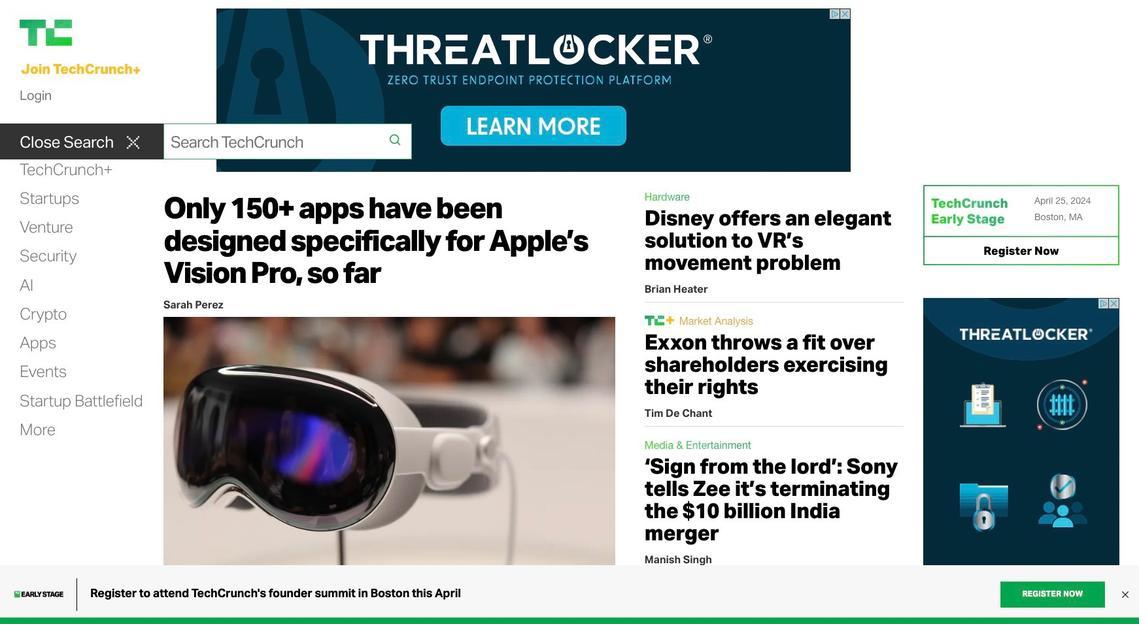Task type: locate. For each thing, give the bounding box(es) containing it.
0 vertical spatial advertisement element
[[217, 9, 851, 172]]

1 vertical spatial advertisement element
[[924, 298, 1120, 625]]

0 horizontal spatial advertisement element
[[217, 9, 851, 172]]

advertisement element
[[217, 9, 851, 172], [924, 298, 1120, 625]]

Search TechCrunch text field
[[164, 124, 389, 159]]

apple vision pro headset image
[[164, 318, 615, 579]]



Task type: describe. For each thing, give the bounding box(es) containing it.
1 horizontal spatial advertisement element
[[924, 298, 1120, 625]]



Task type: vqa. For each thing, say whether or not it's contained in the screenshot.
Crypto on the top left of the page
no



